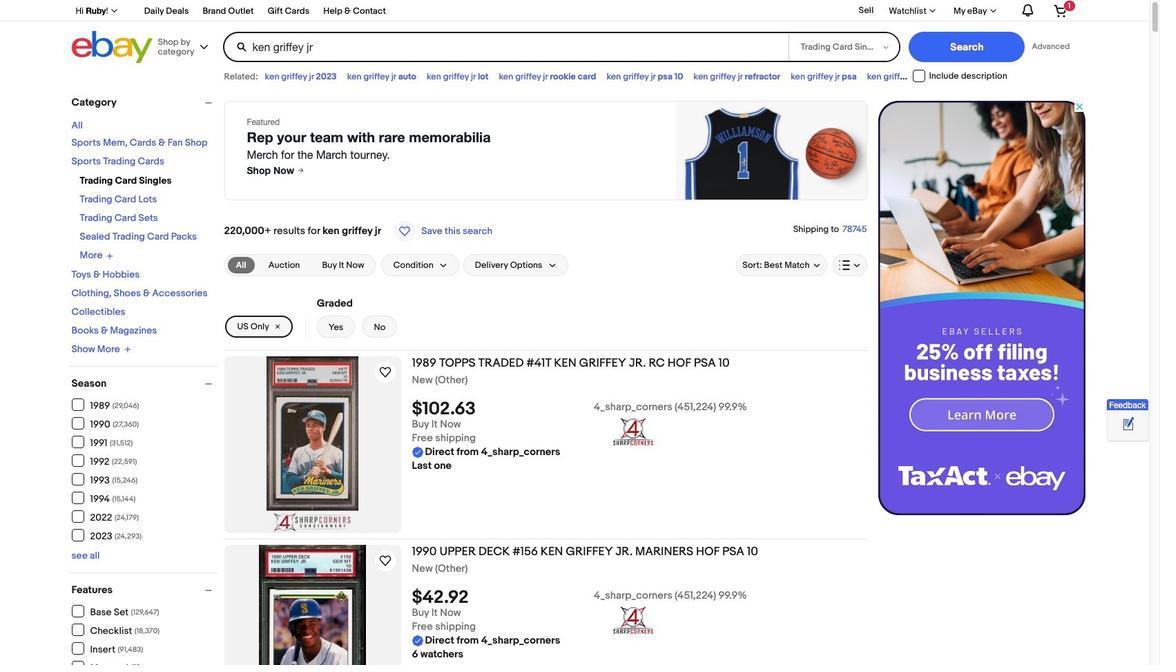 Task type: vqa. For each thing, say whether or not it's contained in the screenshot.
'All selected' text box
yes



Task type: locate. For each thing, give the bounding box(es) containing it.
heading
[[412, 357, 730, 370], [412, 545, 759, 559]]

None submit
[[910, 32, 1026, 62]]

1 heading from the top
[[412, 357, 730, 370]]

region
[[224, 101, 868, 200]]

watch 1989 topps traded #41t ken griffey jr. rc hof psa 10 image
[[377, 364, 394, 381]]

1 visit 4_sharp_corners ebay store! image from the top
[[594, 418, 673, 446]]

banner
[[68, 0, 1079, 67]]

watch 1990 upper deck #156 ken griffey jr. mariners hof psa 10 image
[[377, 553, 394, 569]]

0 vertical spatial heading
[[412, 357, 730, 370]]

1 vertical spatial heading
[[412, 545, 759, 559]]

main content
[[224, 90, 868, 665]]

0 vertical spatial visit 4_sharp_corners ebay store! image
[[594, 418, 673, 446]]

visit 4_sharp_corners ebay store! image
[[594, 418, 673, 446], [594, 607, 673, 634]]

2 visit 4_sharp_corners ebay store! image from the top
[[594, 607, 673, 634]]

Search for anything text field
[[225, 33, 787, 61]]

heading for direct from 4_sharp_corners text box visit 4_sharp_corners ebay store! image
[[412, 545, 759, 559]]

1990 upper deck #156 ken griffey jr. mariners hof psa 10 image
[[259, 545, 366, 665]]

2 heading from the top
[[412, 545, 759, 559]]

save this search ken griffey jr search image
[[394, 220, 416, 243]]

1 vertical spatial visit 4_sharp_corners ebay store! image
[[594, 607, 673, 634]]



Task type: describe. For each thing, give the bounding box(es) containing it.
Direct from 4_sharp_corners text field
[[412, 446, 561, 460]]

listing options selector. list view selected. image
[[839, 260, 861, 271]]

All selected text field
[[236, 259, 246, 272]]

Direct from 4_sharp_corners text field
[[412, 634, 561, 648]]

visit 4_sharp_corners ebay store! image for direct from 4_sharp_corners text box
[[594, 607, 673, 634]]

watchlist image
[[930, 9, 936, 12]]

visit 4_sharp_corners ebay store! image for direct from 4_sharp_corners text field
[[594, 418, 673, 446]]

1989 topps traded #41t ken griffey jr. rc hof psa 10 image
[[267, 357, 359, 533]]

my ebay image
[[991, 9, 997, 12]]

account navigation
[[68, 0, 1079, 21]]

heading for visit 4_sharp_corners ebay store! image corresponding to direct from 4_sharp_corners text field
[[412, 357, 730, 370]]

advertisement element
[[879, 101, 1086, 515]]

notifications image
[[1020, 3, 1035, 17]]



